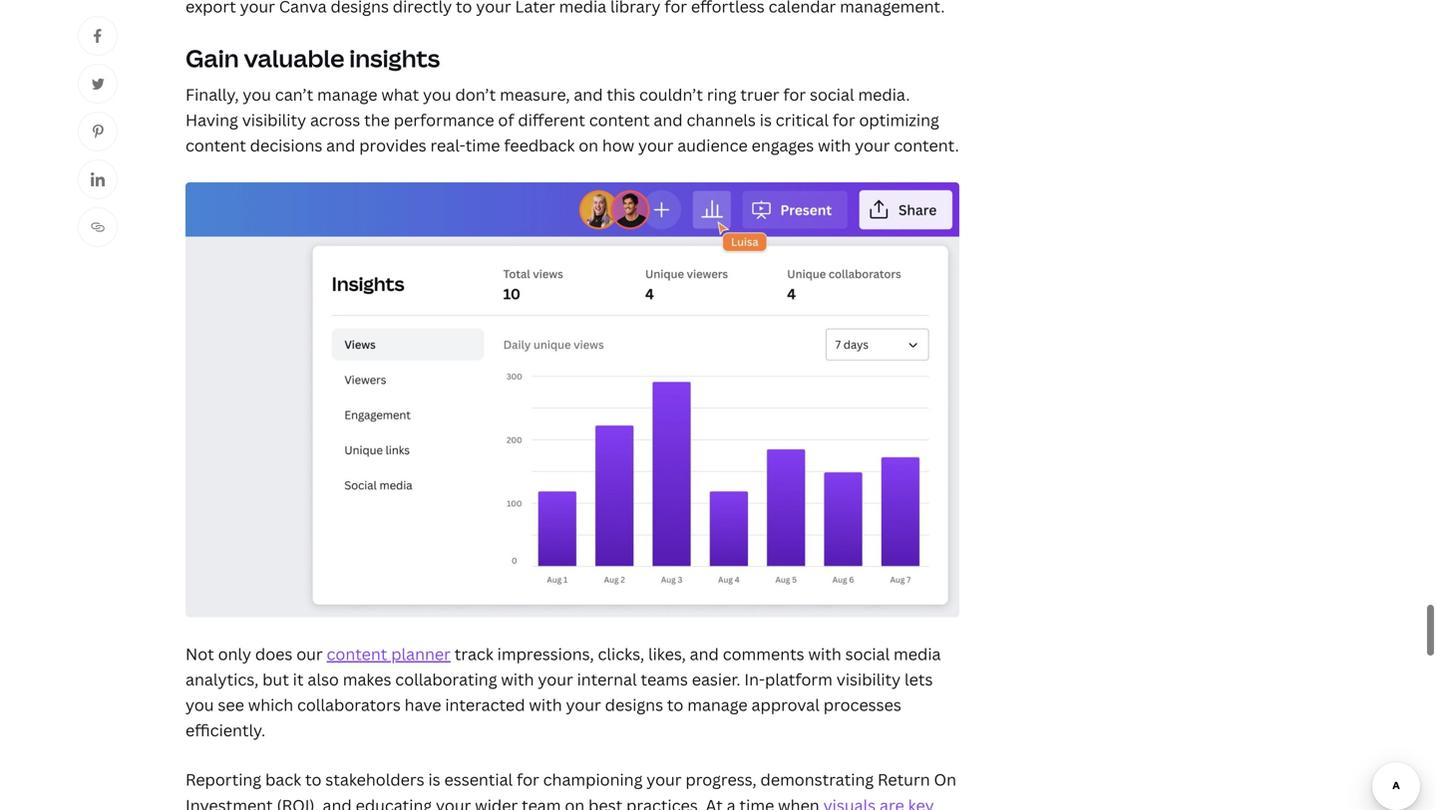 Task type: locate. For each thing, give the bounding box(es) containing it.
manage up across
[[317, 84, 378, 105]]

0 vertical spatial for
[[783, 84, 806, 105]]

1 vertical spatial time
[[740, 795, 774, 811]]

what
[[381, 84, 419, 105]]

analytics,
[[186, 669, 259, 691]]

your
[[638, 135, 674, 156], [855, 135, 890, 156], [538, 669, 573, 691], [566, 695, 601, 716], [647, 770, 682, 791], [436, 795, 471, 811]]

2 vertical spatial for
[[517, 770, 539, 791]]

with
[[818, 135, 851, 156], [808, 644, 842, 665], [501, 669, 534, 691], [529, 695, 562, 716]]

manage
[[317, 84, 378, 105], [687, 695, 748, 716]]

0 vertical spatial on
[[579, 135, 598, 156]]

for
[[783, 84, 806, 105], [833, 109, 855, 131], [517, 770, 539, 791]]

decisions
[[250, 135, 322, 156]]

you
[[243, 84, 271, 105], [423, 84, 451, 105], [186, 695, 214, 716]]

you left see
[[186, 695, 214, 716]]

1 vertical spatial visibility
[[837, 669, 901, 691]]

1 horizontal spatial manage
[[687, 695, 748, 716]]

educating
[[356, 795, 432, 811]]

1 vertical spatial to
[[305, 770, 322, 791]]

and right '(roi),'
[[323, 795, 352, 811]]

and
[[574, 84, 603, 105], [654, 109, 683, 131], [326, 135, 355, 156], [690, 644, 719, 665], [323, 795, 352, 811]]

for right critical
[[833, 109, 855, 131]]

1 horizontal spatial time
[[740, 795, 774, 811]]

and left this
[[574, 84, 603, 105]]

return
[[878, 770, 930, 791]]

1 vertical spatial for
[[833, 109, 855, 131]]

2 horizontal spatial content
[[589, 109, 650, 131]]

social
[[810, 84, 854, 105], [845, 644, 890, 665]]

0 vertical spatial time
[[465, 135, 500, 156]]

finally,
[[186, 84, 239, 105]]

in-
[[744, 669, 765, 691]]

to up '(roi),'
[[305, 770, 322, 791]]

manage inside 'gain valuable insights finally, you can't manage what you don't measure, and this couldn't ring truer for social media. having visibility across the performance of different content and channels is critical for optimizing content decisions and provides real-time feedback on how your audience engages with your content.'
[[317, 84, 378, 105]]

gain
[[186, 42, 239, 74]]

on inside reporting back to stakeholders is essential for championing your progress, demonstrating return on investment (roi), and educating your wider team on best practices. at a time when
[[565, 795, 585, 811]]

0 vertical spatial to
[[667, 695, 684, 716]]

social inside track impressions, clicks, likes, and comments with social media analytics, but it also makes collaborating with your internal teams easier. in-platform visibility lets you see which collaborators have interacted with your designs to manage approval processes efficiently.
[[845, 644, 890, 665]]

time right a
[[740, 795, 774, 811]]

planner
[[391, 644, 451, 665]]

1 horizontal spatial is
[[760, 109, 772, 131]]

your down essential
[[436, 795, 471, 811]]

on left 'how' on the left top of page
[[579, 135, 598, 156]]

on down championing
[[565, 795, 585, 811]]

demonstrating
[[761, 770, 874, 791]]

but
[[262, 669, 289, 691]]

processes
[[824, 695, 901, 716]]

for inside reporting back to stakeholders is essential for championing your progress, demonstrating return on investment (roi), and educating your wider team on best practices. at a time when
[[517, 770, 539, 791]]

content down "having"
[[186, 135, 246, 156]]

0 horizontal spatial visibility
[[242, 109, 306, 131]]

0 horizontal spatial for
[[517, 770, 539, 791]]

don't
[[455, 84, 496, 105]]

for up team
[[517, 770, 539, 791]]

content up 'how' on the left top of page
[[589, 109, 650, 131]]

to down teams
[[667, 695, 684, 716]]

valuable
[[244, 42, 344, 74]]

1 vertical spatial manage
[[687, 695, 748, 716]]

to inside reporting back to stakeholders is essential for championing your progress, demonstrating return on investment (roi), and educating your wider team on best practices. at a time when
[[305, 770, 322, 791]]

your up practices.
[[647, 770, 682, 791]]

social left media
[[845, 644, 890, 665]]

visibility up processes
[[837, 669, 901, 691]]

time inside 'gain valuable insights finally, you can't manage what you don't measure, and this couldn't ring truer for social media. having visibility across the performance of different content and channels is critical for optimizing content decisions and provides real-time feedback on how your audience engages with your content.'
[[465, 135, 500, 156]]

teams
[[641, 669, 688, 691]]

social up critical
[[810, 84, 854, 105]]

you left can't at the top
[[243, 84, 271, 105]]

clicks,
[[598, 644, 644, 665]]

and up easier.
[[690, 644, 719, 665]]

you up 'performance'
[[423, 84, 451, 105]]

when
[[778, 795, 820, 811]]

social inside 'gain valuable insights finally, you can't manage what you don't measure, and this couldn't ring truer for social media. having visibility across the performance of different content and channels is critical for optimizing content decisions and provides real-time feedback on how your audience engages with your content.'
[[810, 84, 854, 105]]

0 vertical spatial is
[[760, 109, 772, 131]]

0 vertical spatial manage
[[317, 84, 378, 105]]

our
[[296, 644, 323, 665]]

0 horizontal spatial time
[[465, 135, 500, 156]]

0 horizontal spatial to
[[305, 770, 322, 791]]

2 horizontal spatial you
[[423, 84, 451, 105]]

ring
[[707, 84, 737, 105]]

visibility inside track impressions, clicks, likes, and comments with social media analytics, but it also makes collaborating with your internal teams easier. in-platform visibility lets you see which collaborators have interacted with your designs to manage approval processes efficiently.
[[837, 669, 901, 691]]

audience
[[677, 135, 748, 156]]

is inside reporting back to stakeholders is essential for championing your progress, demonstrating return on investment (roi), and educating your wider team on best practices. at a time when
[[428, 770, 440, 791]]

0 horizontal spatial you
[[186, 695, 214, 716]]

0 vertical spatial social
[[810, 84, 854, 105]]

with inside 'gain valuable insights finally, you can't manage what you don't measure, and this couldn't ring truer for social media. having visibility across the performance of different content and channels is critical for optimizing content decisions and provides real-time feedback on how your audience engages with your content.'
[[818, 135, 851, 156]]

is down 'truer'
[[760, 109, 772, 131]]

truer
[[740, 84, 779, 105]]

for up critical
[[783, 84, 806, 105]]

content up makes
[[327, 644, 387, 665]]

2 vertical spatial content
[[327, 644, 387, 665]]

0 horizontal spatial manage
[[317, 84, 378, 105]]

lets
[[905, 669, 933, 691]]

reporting back to stakeholders is essential for championing your progress, demonstrating return on investment (roi), and educating your wider team on best practices. at a time when
[[186, 770, 956, 811]]

makes
[[343, 669, 391, 691]]

measure,
[[500, 84, 570, 105]]

1 horizontal spatial content
[[327, 644, 387, 665]]

1 vertical spatial on
[[565, 795, 585, 811]]

1 horizontal spatial to
[[667, 695, 684, 716]]

1 horizontal spatial for
[[783, 84, 806, 105]]

is left essential
[[428, 770, 440, 791]]

only
[[218, 644, 251, 665]]

is
[[760, 109, 772, 131], [428, 770, 440, 791]]

manage down easier.
[[687, 695, 748, 716]]

0 horizontal spatial is
[[428, 770, 440, 791]]

content
[[589, 109, 650, 131], [186, 135, 246, 156], [327, 644, 387, 665]]

2 horizontal spatial for
[[833, 109, 855, 131]]

performance
[[394, 109, 494, 131]]

time
[[465, 135, 500, 156], [740, 795, 774, 811]]

1 horizontal spatial visibility
[[837, 669, 901, 691]]

time down of
[[465, 135, 500, 156]]

your down the impressions,
[[538, 669, 573, 691]]

your right 'how' on the left top of page
[[638, 135, 674, 156]]

and down across
[[326, 135, 355, 156]]

does
[[255, 644, 293, 665]]

on
[[579, 135, 598, 156], [565, 795, 585, 811]]

having
[[186, 109, 238, 131]]

1 vertical spatial is
[[428, 770, 440, 791]]

collaborating
[[395, 669, 497, 691]]

visibility
[[242, 109, 306, 131], [837, 669, 901, 691]]

0 horizontal spatial content
[[186, 135, 246, 156]]

0 vertical spatial visibility
[[242, 109, 306, 131]]

1 vertical spatial social
[[845, 644, 890, 665]]

feedback
[[504, 135, 575, 156]]

media
[[894, 644, 941, 665]]

your down internal
[[566, 695, 601, 716]]

likes,
[[648, 644, 686, 665]]

visibility up the decisions
[[242, 109, 306, 131]]

to
[[667, 695, 684, 716], [305, 770, 322, 791]]

gain valuable insights finally, you can't manage what you don't measure, and this couldn't ring truer for social media. having visibility across the performance of different content and channels is critical for optimizing content decisions and provides real-time feedback on how your audience engages with your content.
[[186, 42, 959, 156]]



Task type: vqa. For each thing, say whether or not it's contained in the screenshot.
visibility in the track impressions, clicks, likes, and comments with social media analytics, but it also makes collaborating with your internal teams easier. In-platform visibility lets you see which collaborators have interacted with your designs to manage approval processes efficiently.
yes



Task type: describe. For each thing, give the bounding box(es) containing it.
media.
[[858, 84, 910, 105]]

best
[[589, 795, 623, 811]]

provides
[[359, 135, 427, 156]]

couldn't
[[639, 84, 703, 105]]

comments
[[723, 644, 805, 665]]

insights
[[349, 42, 440, 74]]

on
[[934, 770, 956, 791]]

practices.
[[626, 795, 702, 811]]

(roi),
[[277, 795, 319, 811]]

1 vertical spatial content
[[186, 135, 246, 156]]

real-
[[430, 135, 465, 156]]

to inside track impressions, clicks, likes, and comments with social media analytics, but it also makes collaborating with your internal teams easier. in-platform visibility lets you see which collaborators have interacted with your designs to manage approval processes efficiently.
[[667, 695, 684, 716]]

back
[[265, 770, 301, 791]]

you inside track impressions, clicks, likes, and comments with social media analytics, but it also makes collaborating with your internal teams easier. in-platform visibility lets you see which collaborators have interacted with your designs to manage approval processes efficiently.
[[186, 695, 214, 716]]

reporting
[[186, 770, 261, 791]]

time inside reporting back to stakeholders is essential for championing your progress, demonstrating return on investment (roi), and educating your wider team on best practices. at a time when
[[740, 795, 774, 811]]

how
[[602, 135, 634, 156]]

across
[[310, 109, 360, 131]]

impressions,
[[497, 644, 594, 665]]

and inside track impressions, clicks, likes, and comments with social media analytics, but it also makes collaborating with your internal teams easier. in-platform visibility lets you see which collaborators have interacted with your designs to manage approval processes efficiently.
[[690, 644, 719, 665]]

is inside 'gain valuable insights finally, you can't manage what you don't measure, and this couldn't ring truer for social media. having visibility across the performance of different content and channels is critical for optimizing content decisions and provides real-time feedback on how your audience engages with your content.'
[[760, 109, 772, 131]]

also
[[308, 669, 339, 691]]

collaborators
[[297, 695, 401, 716]]

and inside reporting back to stakeholders is essential for championing your progress, demonstrating return on investment (roi), and educating your wider team on best practices. at a time when
[[323, 795, 352, 811]]

designs
[[605, 695, 663, 716]]

approval
[[752, 695, 820, 716]]

can't
[[275, 84, 313, 105]]

a
[[727, 795, 736, 811]]

championing
[[543, 770, 643, 791]]

stakeholders
[[325, 770, 424, 791]]

your down "optimizing"
[[855, 135, 890, 156]]

not
[[186, 644, 214, 665]]

different
[[518, 109, 585, 131]]

efficiently.
[[186, 720, 265, 742]]

on inside 'gain valuable insights finally, you can't manage what you don't measure, and this couldn't ring truer for social media. having visibility across the performance of different content and channels is critical for optimizing content decisions and provides real-time feedback on how your audience engages with your content.'
[[579, 135, 598, 156]]

see
[[218, 695, 244, 716]]

and down couldn't
[[654, 109, 683, 131]]

progress,
[[686, 770, 757, 791]]

which
[[248, 695, 293, 716]]

investment
[[186, 795, 273, 811]]

manage inside track impressions, clicks, likes, and comments with social media analytics, but it also makes collaborating with your internal teams easier. in-platform visibility lets you see which collaborators have interacted with your designs to manage approval processes efficiently.
[[687, 695, 748, 716]]

of
[[498, 109, 514, 131]]

the
[[364, 109, 390, 131]]

wider
[[475, 795, 518, 811]]

image showing the different analytics and insights for content available in the canva editor such as views, engagements, reactions. image
[[186, 182, 959, 618]]

1 horizontal spatial you
[[243, 84, 271, 105]]

internal
[[577, 669, 637, 691]]

this
[[607, 84, 635, 105]]

content planner link
[[327, 644, 451, 665]]

easier.
[[692, 669, 741, 691]]

critical
[[776, 109, 829, 131]]

track
[[455, 644, 494, 665]]

at
[[706, 795, 723, 811]]

essential
[[444, 770, 513, 791]]

channels
[[687, 109, 756, 131]]

optimizing
[[859, 109, 939, 131]]

not only does our content planner
[[186, 644, 451, 665]]

engages
[[752, 135, 814, 156]]

it
[[293, 669, 304, 691]]

platform
[[765, 669, 833, 691]]

have
[[405, 695, 441, 716]]

visibility inside 'gain valuable insights finally, you can't manage what you don't measure, and this couldn't ring truer for social media. having visibility across the performance of different content and channels is critical for optimizing content decisions and provides real-time feedback on how your audience engages with your content.'
[[242, 109, 306, 131]]

0 vertical spatial content
[[589, 109, 650, 131]]

interacted
[[445, 695, 525, 716]]

team
[[522, 795, 561, 811]]

content.
[[894, 135, 959, 156]]

track impressions, clicks, likes, and comments with social media analytics, but it also makes collaborating with your internal teams easier. in-platform visibility lets you see which collaborators have interacted with your designs to manage approval processes efficiently.
[[186, 644, 941, 742]]



